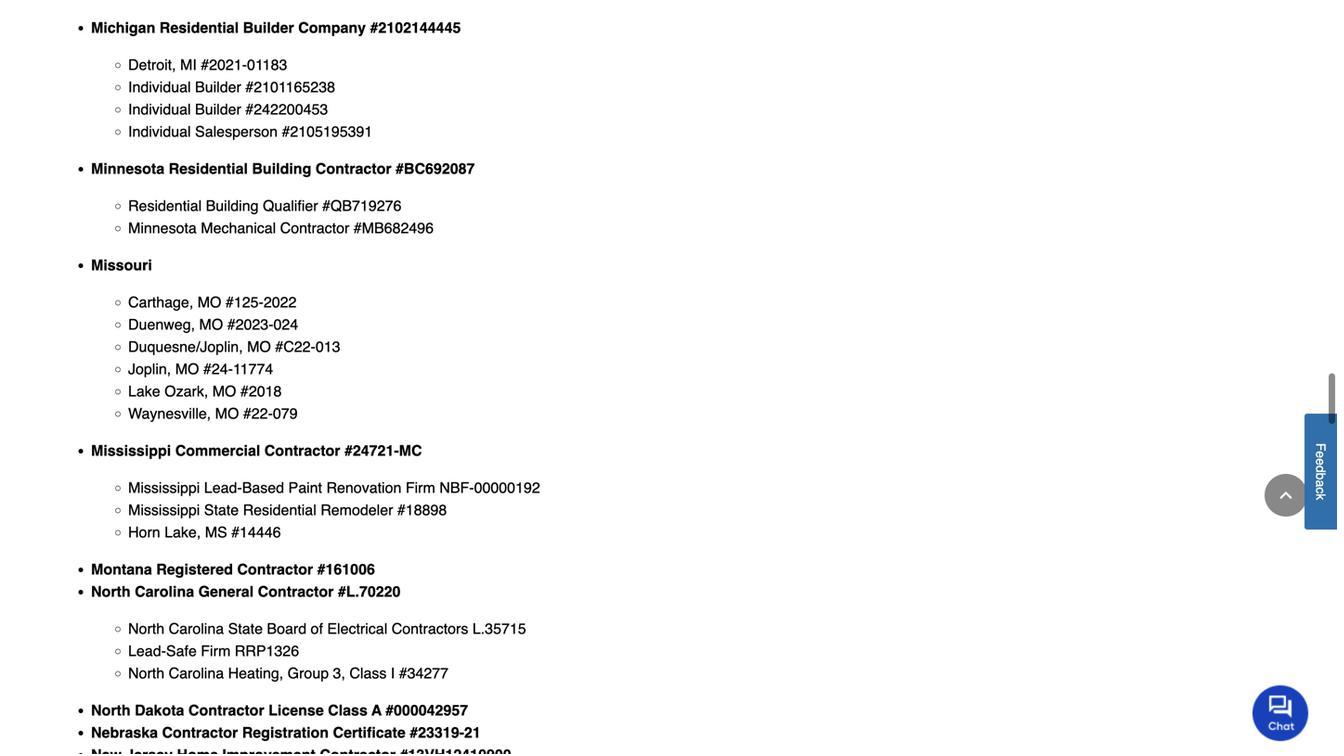 Task type: locate. For each thing, give the bounding box(es) containing it.
contractor inside residential building qualifier #qb719276 minnesota mechanical contractor #mb682496
[[280, 220, 349, 237]]

0 vertical spatial state
[[204, 502, 239, 519]]

horn
[[128, 524, 160, 541]]

2 vertical spatial mississippi
[[128, 502, 200, 519]]

qualifier
[[263, 197, 318, 214]]

3 individual from the top
[[128, 123, 191, 140]]

1 vertical spatial firm
[[201, 643, 231, 660]]

state up rrp1326
[[228, 621, 263, 638]]

individual
[[128, 78, 191, 96], [128, 101, 191, 118], [128, 123, 191, 140]]

#161006
[[317, 561, 375, 578]]

#2101165238
[[245, 78, 335, 96]]

mo up duquesne/joplin,
[[199, 316, 223, 333]]

building up 'mechanical'
[[206, 197, 259, 214]]

michigan
[[91, 19, 155, 36]]

079
[[273, 405, 298, 422]]

e up d
[[1313, 451, 1328, 459]]

mo left #125-
[[198, 294, 221, 311]]

013
[[316, 338, 340, 356]]

class inside north dakota contractor license class a #000042957 nebraska contractor registration certificate #23319-21
[[328, 702, 368, 720]]

state
[[204, 502, 239, 519], [228, 621, 263, 638]]

e
[[1313, 451, 1328, 459], [1313, 459, 1328, 466]]

ozark,
[[164, 383, 208, 400]]

class left a
[[328, 702, 368, 720]]

0 horizontal spatial firm
[[201, 643, 231, 660]]

1 vertical spatial building
[[206, 197, 259, 214]]

builder up the 01183
[[243, 19, 294, 36]]

minnesota inside residential building qualifier #qb719276 minnesota mechanical contractor #mb682496
[[128, 220, 197, 237]]

building
[[252, 160, 311, 177], [206, 197, 259, 214]]

carthage,
[[128, 294, 193, 311]]

carolina
[[135, 584, 194, 601], [169, 621, 224, 638], [169, 665, 224, 682]]

21
[[464, 725, 481, 742]]

#c22-
[[275, 338, 316, 356]]

#2018
[[240, 383, 282, 400]]

00000192
[[474, 480, 540, 497]]

builder up salesperson
[[195, 101, 241, 118]]

builder down #2021-
[[195, 78, 241, 96]]

renovation
[[326, 480, 401, 497]]

certificate
[[333, 725, 406, 742]]

license
[[268, 702, 324, 720]]

mississippi for mississippi commercial contractor #24721-mc
[[91, 442, 171, 460]]

detroit,
[[128, 56, 176, 73]]

#23319-
[[410, 725, 464, 742]]

commercial
[[175, 442, 260, 460]]

#l.70220
[[338, 584, 401, 601]]

lead-
[[204, 480, 242, 497], [128, 643, 166, 660]]

electrical
[[327, 621, 387, 638]]

lead- up dakota
[[128, 643, 166, 660]]

class inside north carolina state board of electrical contractors l.35715 lead-safe firm rrp1326 north carolina heating, group 3, class i #34277
[[349, 665, 387, 682]]

contractor down qualifier
[[280, 220, 349, 237]]

contractor down dakota
[[162, 725, 238, 742]]

carolina down safe
[[169, 665, 224, 682]]

c
[[1313, 488, 1328, 494]]

firm
[[406, 480, 435, 497], [201, 643, 231, 660]]

1 vertical spatial minnesota
[[128, 220, 197, 237]]

#2023-
[[227, 316, 273, 333]]

nebraska
[[91, 725, 158, 742]]

scroll to top element
[[1265, 474, 1307, 517]]

0 vertical spatial mississippi
[[91, 442, 171, 460]]

residential up missouri
[[128, 197, 202, 214]]

#bc692087
[[396, 160, 475, 177]]

1 horizontal spatial lead-
[[204, 480, 242, 497]]

#34277
[[399, 665, 449, 682]]

builder
[[243, 19, 294, 36], [195, 78, 241, 96], [195, 101, 241, 118]]

1 vertical spatial individual
[[128, 101, 191, 118]]

residential down based
[[243, 502, 316, 519]]

1 horizontal spatial firm
[[406, 480, 435, 497]]

class left i
[[349, 665, 387, 682]]

residential
[[160, 19, 239, 36], [169, 160, 248, 177], [128, 197, 202, 214], [243, 502, 316, 519]]

minnesota
[[91, 160, 164, 177], [128, 220, 197, 237]]

mo up 11774
[[247, 338, 271, 356]]

north inside north dakota contractor license class a #000042957 nebraska contractor registration certificate #23319-21
[[91, 702, 131, 720]]

contractor up the #qb719276
[[316, 160, 391, 177]]

remodeler
[[321, 502, 393, 519]]

lead- inside north carolina state board of electrical contractors l.35715 lead-safe firm rrp1326 north carolina heating, group 3, class i #34277
[[128, 643, 166, 660]]

01183
[[247, 56, 287, 73]]

b
[[1313, 473, 1328, 480]]

building up qualifier
[[252, 160, 311, 177]]

0 vertical spatial class
[[349, 665, 387, 682]]

2 e from the top
[[1313, 459, 1328, 466]]

firm up #18898
[[406, 480, 435, 497]]

based
[[242, 480, 284, 497]]

firm inside mississippi lead-based paint renovation firm nbf-00000192 mississippi state residential remodeler #18898 horn lake, ms #14446
[[406, 480, 435, 497]]

north
[[91, 584, 131, 601], [128, 621, 164, 638], [128, 665, 164, 682], [91, 702, 131, 720]]

1 vertical spatial lead-
[[128, 643, 166, 660]]

0 horizontal spatial lead-
[[128, 643, 166, 660]]

#2105195391
[[282, 123, 373, 140]]

lead- down commercial at bottom
[[204, 480, 242, 497]]

0 vertical spatial individual
[[128, 78, 191, 96]]

firm right safe
[[201, 643, 231, 660]]

rrp1326
[[235, 643, 299, 660]]

state up the ms
[[204, 502, 239, 519]]

k
[[1313, 494, 1328, 501]]

1 vertical spatial class
[[328, 702, 368, 720]]

0 vertical spatial firm
[[406, 480, 435, 497]]

1 vertical spatial mississippi
[[128, 480, 200, 497]]

0 vertical spatial lead-
[[204, 480, 242, 497]]

board
[[267, 621, 307, 638]]

chat invite button image
[[1253, 685, 1309, 742]]

024
[[273, 316, 298, 333]]

carolina down 'registered'
[[135, 584, 194, 601]]

north dakota contractor license class a #000042957 nebraska contractor registration certificate #23319-21
[[91, 702, 481, 742]]

waynesville,
[[128, 405, 211, 422]]

residential building qualifier #qb719276 minnesota mechanical contractor #mb682496
[[128, 197, 434, 237]]

joplin,
[[128, 361, 171, 378]]

e up b
[[1313, 459, 1328, 466]]

2 vertical spatial individual
[[128, 123, 191, 140]]

michigan residential builder company #2102144445
[[91, 19, 461, 36]]

lead- inside mississippi lead-based paint renovation firm nbf-00000192 mississippi state residential remodeler #18898 horn lake, ms #14446
[[204, 480, 242, 497]]

#24-
[[203, 361, 233, 378]]

0 vertical spatial minnesota
[[91, 160, 164, 177]]

mississippi
[[91, 442, 171, 460], [128, 480, 200, 497], [128, 502, 200, 519]]

carolina up safe
[[169, 621, 224, 638]]

carthage, mo #125-2022 duenweg, mo #2023-024 duquesne/joplin, mo #c22-013 joplin, mo #24-11774 lake ozark, mo #2018 waynesville, mo #22-079
[[128, 294, 340, 422]]

1 vertical spatial state
[[228, 621, 263, 638]]

0 vertical spatial carolina
[[135, 584, 194, 601]]

contractor
[[316, 160, 391, 177], [280, 220, 349, 237], [264, 442, 340, 460], [237, 561, 313, 578], [258, 584, 334, 601], [188, 702, 264, 720], [162, 725, 238, 742]]



Task type: vqa. For each thing, say whether or not it's contained in the screenshot.
11774
yes



Task type: describe. For each thing, give the bounding box(es) containing it.
paint
[[288, 480, 322, 497]]

state inside north carolina state board of electrical contractors l.35715 lead-safe firm rrp1326 north carolina heating, group 3, class i #34277
[[228, 621, 263, 638]]

duenweg,
[[128, 316, 195, 333]]

contractor up board on the left of page
[[258, 584, 334, 601]]

1 vertical spatial carolina
[[169, 621, 224, 638]]

contractor down #14446
[[237, 561, 313, 578]]

mc
[[399, 442, 422, 460]]

l.35715
[[472, 621, 526, 638]]

2 vertical spatial builder
[[195, 101, 241, 118]]

contractors
[[392, 621, 468, 638]]

#24721-
[[344, 442, 399, 460]]

duquesne/joplin,
[[128, 338, 243, 356]]

building inside residential building qualifier #qb719276 minnesota mechanical contractor #mb682496
[[206, 197, 259, 214]]

firm inside north carolina state board of electrical contractors l.35715 lead-safe firm rrp1326 north carolina heating, group 3, class i #34277
[[201, 643, 231, 660]]

company
[[298, 19, 366, 36]]

#125-
[[226, 294, 264, 311]]

mi
[[180, 56, 197, 73]]

group
[[288, 665, 329, 682]]

detroit, mi #2021-01183 individual builder #2101165238 individual builder #242200453 individual salesperson #2105195391
[[128, 56, 373, 140]]

2 vertical spatial carolina
[[169, 665, 224, 682]]

d
[[1313, 466, 1328, 473]]

f e e d b a c k
[[1313, 443, 1328, 501]]

#mb682496
[[354, 220, 434, 237]]

#14446
[[231, 524, 281, 541]]

heating,
[[228, 665, 283, 682]]

residential up mi
[[160, 19, 239, 36]]

2022
[[264, 294, 297, 311]]

a
[[371, 702, 382, 720]]

mississippi commercial contractor #24721-mc
[[91, 442, 422, 460]]

mo left #22-
[[215, 405, 239, 422]]

montana
[[91, 561, 152, 578]]

1 vertical spatial builder
[[195, 78, 241, 96]]

chevron up image
[[1277, 487, 1295, 505]]

#18898
[[397, 502, 447, 519]]

state inside mississippi lead-based paint renovation firm nbf-00000192 mississippi state residential remodeler #18898 horn lake, ms #14446
[[204, 502, 239, 519]]

#22-
[[243, 405, 273, 422]]

safe
[[166, 643, 197, 660]]

lake,
[[164, 524, 201, 541]]

residential inside mississippi lead-based paint renovation firm nbf-00000192 mississippi state residential remodeler #18898 horn lake, ms #14446
[[243, 502, 316, 519]]

montana registered contractor #161006 north carolina general contractor #l.70220
[[91, 561, 401, 601]]

of
[[311, 621, 323, 638]]

0 vertical spatial builder
[[243, 19, 294, 36]]

11774
[[233, 361, 273, 378]]

f e e d b a c k button
[[1305, 414, 1337, 530]]

mo down #24-
[[212, 383, 236, 400]]

dakota
[[135, 702, 184, 720]]

residential inside residential building qualifier #qb719276 minnesota mechanical contractor #mb682496
[[128, 197, 202, 214]]

nbf-
[[439, 480, 474, 497]]

i
[[391, 665, 395, 682]]

mississippi lead-based paint renovation firm nbf-00000192 mississippi state residential remodeler #18898 horn lake, ms #14446
[[128, 480, 540, 541]]

a
[[1313, 480, 1328, 488]]

north inside montana registered contractor #161006 north carolina general contractor #l.70220
[[91, 584, 131, 601]]

mississippi for mississippi lead-based paint renovation firm nbf-00000192 mississippi state residential remodeler #18898 horn lake, ms #14446
[[128, 480, 200, 497]]

lake
[[128, 383, 160, 400]]

north carolina state board of electrical contractors l.35715 lead-safe firm rrp1326 north carolina heating, group 3, class i #34277
[[128, 621, 526, 682]]

mechanical
[[201, 220, 276, 237]]

3,
[[333, 665, 345, 682]]

#000042957
[[385, 702, 468, 720]]

minnesota residential building contractor #bc692087
[[91, 160, 475, 177]]

#2102144445
[[370, 19, 461, 36]]

carolina inside montana registered contractor #161006 north carolina general contractor #l.70220
[[135, 584, 194, 601]]

salesperson
[[195, 123, 278, 140]]

residential down salesperson
[[169, 160, 248, 177]]

#qb719276
[[322, 197, 402, 214]]

contractor up the paint
[[264, 442, 340, 460]]

0 vertical spatial building
[[252, 160, 311, 177]]

contractor down heating,
[[188, 702, 264, 720]]

f
[[1313, 443, 1328, 451]]

#242200453
[[245, 101, 328, 118]]

registration
[[242, 725, 329, 742]]

missouri
[[91, 257, 152, 274]]

general
[[198, 584, 254, 601]]

ms
[[205, 524, 227, 541]]

1 e from the top
[[1313, 451, 1328, 459]]

2 individual from the top
[[128, 101, 191, 118]]

registered
[[156, 561, 233, 578]]

1 individual from the top
[[128, 78, 191, 96]]

mo up ozark,
[[175, 361, 199, 378]]

#2021-
[[201, 56, 247, 73]]



